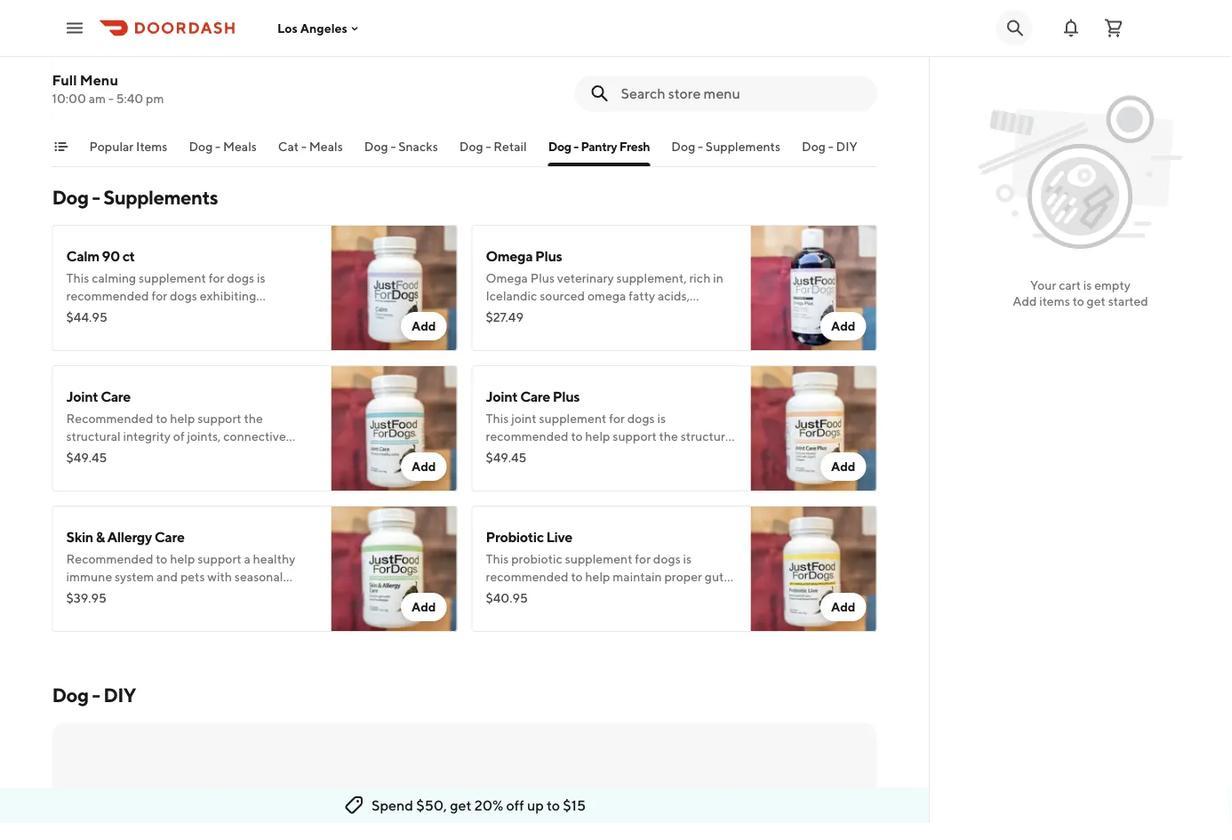 Task type: describe. For each thing, give the bounding box(es) containing it.
this
[[486, 552, 509, 567]]

calm
[[66, 248, 99, 265]]

add for skin & allergy care
[[412, 600, 436, 615]]

to for get
[[1073, 294, 1085, 309]]

allergy
[[107, 529, 152, 546]]

1 vertical spatial dog - diy
[[52, 684, 136, 707]]

1 vertical spatial fresh
[[620, 139, 651, 154]]

$50,
[[416, 797, 447, 814]]

2 and from the left
[[685, 587, 706, 602]]

omega plus
[[486, 248, 563, 265]]

rx
[[148, 31, 167, 48]]

am
[[89, 91, 106, 106]]

cart
[[1059, 278, 1082, 293]]

add for omega plus
[[832, 319, 856, 334]]

probiotic live image
[[751, 506, 877, 632]]

probiotic
[[486, 529, 544, 546]]

dog - supplements button
[[672, 138, 781, 166]]

dogs
[[654, 552, 681, 567]]

los angeles
[[278, 21, 348, 35]]

help
[[586, 570, 611, 584]]

calm 90 ct
[[66, 248, 135, 265]]

calm 90 ct image
[[331, 225, 458, 351]]

get inside your cart is empty add items to get started
[[1087, 294, 1106, 309]]

90
[[102, 248, 120, 265]]

0 vertical spatial dog - diy
[[802, 139, 858, 154]]

cat
[[278, 139, 299, 154]]

dog - retail
[[460, 139, 527, 154]]

up
[[527, 797, 544, 814]]

items
[[136, 139, 168, 154]]

$27.49
[[486, 310, 524, 325]]

items
[[1040, 294, 1071, 309]]

full menu 10:00 am - 5:40 pm
[[52, 72, 164, 106]]

pantry fresh rx balanced remedy 12.5 oz
[[66, 31, 328, 48]]

- inside 'button'
[[302, 139, 307, 154]]

full
[[52, 72, 77, 89]]

Item Search search field
[[621, 84, 863, 103]]

add button for skin & allergy care
[[401, 593, 447, 622]]

10:00
[[52, 91, 86, 106]]

cat - meals button
[[278, 138, 343, 166]]

retail
[[494, 139, 527, 154]]

1 and from the left
[[514, 587, 536, 602]]

healthy
[[584, 587, 627, 602]]

to inside 'probiotic live this probiotic supplement for dogs is recommended to help maintain proper gut flora and support healthy digestion and bowel health.'
[[571, 570, 583, 584]]

0 horizontal spatial diy
[[103, 684, 136, 707]]

joint care plus image
[[751, 366, 877, 492]]

care for joint care
[[101, 388, 131, 405]]

empty
[[1095, 278, 1131, 293]]

oz
[[313, 31, 328, 48]]

menu
[[80, 72, 118, 89]]

snacks
[[399, 139, 438, 154]]

omega
[[486, 248, 533, 265]]

maintain
[[613, 570, 662, 584]]

is inside your cart is empty add items to get started
[[1084, 278, 1093, 293]]

support
[[538, 587, 582, 602]]

$39.95
[[66, 591, 107, 606]]

$15
[[563, 797, 586, 814]]

add button for omega plus
[[821, 312, 867, 341]]

12.5
[[286, 31, 311, 48]]

5:40
[[116, 91, 143, 106]]

your
[[1031, 278, 1057, 293]]

joint care plus
[[486, 388, 580, 405]]

notification bell image
[[1061, 17, 1082, 39]]

skin
[[66, 529, 93, 546]]

0 horizontal spatial pantry
[[66, 31, 108, 48]]

angeles
[[300, 21, 348, 35]]

spend $50, get 20% off up to $15
[[372, 797, 586, 814]]

los angeles button
[[278, 21, 362, 35]]

add button for joint care
[[401, 453, 447, 481]]

supplement
[[565, 552, 633, 567]]

cat - meals
[[278, 139, 343, 154]]

0 vertical spatial dog - supplements
[[672, 139, 781, 154]]



Task type: locate. For each thing, give the bounding box(es) containing it.
meals inside button
[[223, 139, 257, 154]]

is right cart
[[1084, 278, 1093, 293]]

pantry
[[66, 31, 108, 48], [581, 139, 617, 154]]

1 horizontal spatial get
[[1087, 294, 1106, 309]]

0 vertical spatial fresh
[[110, 31, 146, 48]]

1 horizontal spatial diy
[[837, 139, 858, 154]]

0 vertical spatial to
[[1073, 294, 1085, 309]]

joint
[[66, 388, 98, 405], [486, 388, 518, 405]]

0 horizontal spatial get
[[450, 797, 472, 814]]

to
[[1073, 294, 1085, 309], [571, 570, 583, 584], [547, 797, 560, 814]]

to inside your cart is empty add items to get started
[[1073, 294, 1085, 309]]

1 horizontal spatial pantry
[[581, 139, 617, 154]]

dog
[[189, 139, 213, 154], [364, 139, 388, 154], [460, 139, 484, 154], [549, 139, 572, 154], [672, 139, 696, 154], [802, 139, 826, 154], [52, 186, 89, 209], [52, 684, 89, 707]]

off
[[507, 797, 525, 814]]

health.
[[523, 605, 562, 620]]

get
[[1087, 294, 1106, 309], [450, 797, 472, 814]]

1 horizontal spatial dog - diy
[[802, 139, 858, 154]]

$49.45 down joint care plus
[[486, 451, 527, 465]]

get left the 20%
[[450, 797, 472, 814]]

digestion
[[629, 587, 682, 602]]

1 vertical spatial get
[[450, 797, 472, 814]]

0 horizontal spatial $49.45
[[66, 451, 107, 465]]

joint for joint care plus
[[486, 388, 518, 405]]

recommended
[[486, 570, 569, 584]]

is
[[1084, 278, 1093, 293], [684, 552, 692, 567]]

is inside 'probiotic live this probiotic supplement for dogs is recommended to help maintain proper gut flora and support healthy digestion and bowel health.'
[[684, 552, 692, 567]]

1 horizontal spatial supplements
[[706, 139, 781, 154]]

dog - diy button
[[802, 138, 858, 166]]

-
[[108, 91, 114, 106], [215, 139, 221, 154], [302, 139, 307, 154], [391, 139, 396, 154], [486, 139, 491, 154], [574, 139, 579, 154], [698, 139, 704, 154], [829, 139, 834, 154], [92, 186, 100, 209], [92, 684, 100, 707]]

meals for dog - meals
[[223, 139, 257, 154]]

2 horizontal spatial care
[[520, 388, 551, 405]]

and down recommended
[[514, 587, 536, 602]]

supplements down items
[[103, 186, 218, 209]]

1 vertical spatial dog - supplements
[[52, 186, 218, 209]]

1 vertical spatial pantry
[[581, 139, 617, 154]]

1 horizontal spatial and
[[685, 587, 706, 602]]

dog - supplements
[[672, 139, 781, 154], [52, 186, 218, 209]]

1 horizontal spatial to
[[571, 570, 583, 584]]

joint care
[[66, 388, 131, 405]]

- inside full menu 10:00 am - 5:40 pm
[[108, 91, 114, 106]]

joint down "$44.95"
[[66, 388, 98, 405]]

joint down $27.49 on the top
[[486, 388, 518, 405]]

care for joint care plus
[[520, 388, 551, 405]]

pantry fresh rx balanced remedy 12.5 oz image
[[331, 8, 458, 134]]

your cart is empty add items to get started
[[1013, 278, 1149, 309]]

started
[[1109, 294, 1149, 309]]

meals
[[223, 139, 257, 154], [309, 139, 343, 154]]

care down "$44.95"
[[101, 388, 131, 405]]

meals inside 'button'
[[309, 139, 343, 154]]

0 vertical spatial supplements
[[706, 139, 781, 154]]

1 vertical spatial to
[[571, 570, 583, 584]]

to down cart
[[1073, 294, 1085, 309]]

to left help
[[571, 570, 583, 584]]

$49.45 for joint care
[[66, 451, 107, 465]]

probiotic live this probiotic supplement for dogs is recommended to help maintain proper gut flora and support healthy digestion and bowel health.
[[486, 529, 724, 620]]

1 horizontal spatial fresh
[[620, 139, 651, 154]]

2 joint from the left
[[486, 388, 518, 405]]

$49.45 down joint care
[[66, 451, 107, 465]]

pantry right retail
[[581, 139, 617, 154]]

1 vertical spatial plus
[[553, 388, 580, 405]]

0 horizontal spatial care
[[101, 388, 131, 405]]

$40.95
[[486, 591, 528, 606]]

fresh
[[110, 31, 146, 48], [620, 139, 651, 154]]

20%
[[475, 797, 504, 814]]

0 horizontal spatial joint
[[66, 388, 98, 405]]

skin & allergy care image
[[331, 506, 458, 632]]

get down 'empty'
[[1087, 294, 1106, 309]]

2 meals from the left
[[309, 139, 343, 154]]

balanced
[[170, 31, 228, 48]]

spend
[[372, 797, 414, 814]]

omega plus image
[[751, 225, 877, 351]]

dog - meals button
[[189, 138, 257, 166]]

popular
[[89, 139, 134, 154]]

remedy
[[231, 31, 284, 48]]

proper
[[665, 570, 703, 584]]

dog - supplements down popular items button
[[52, 186, 218, 209]]

dog - snacks
[[364, 139, 438, 154]]

1 horizontal spatial care
[[154, 529, 185, 546]]

show menu categories image
[[54, 140, 68, 154]]

dog - diy
[[802, 139, 858, 154], [52, 684, 136, 707]]

joint for joint care
[[66, 388, 98, 405]]

popular items button
[[89, 138, 168, 166]]

0 vertical spatial pantry
[[66, 31, 108, 48]]

pm
[[146, 91, 164, 106]]

and
[[514, 587, 536, 602], [685, 587, 706, 602]]

diy
[[837, 139, 858, 154], [103, 684, 136, 707]]

add for joint care plus
[[832, 459, 856, 474]]

add button for calm 90 ct
[[401, 312, 447, 341]]

and down proper
[[685, 587, 706, 602]]

0 horizontal spatial supplements
[[103, 186, 218, 209]]

add inside your cart is empty add items to get started
[[1013, 294, 1038, 309]]

pantry up menu
[[66, 31, 108, 48]]

popular items
[[89, 139, 168, 154]]

gut
[[705, 570, 724, 584]]

skin & allergy care
[[66, 529, 185, 546]]

0 vertical spatial diy
[[837, 139, 858, 154]]

1 joint from the left
[[66, 388, 98, 405]]

diy inside dog - diy button
[[837, 139, 858, 154]]

2 vertical spatial to
[[547, 797, 560, 814]]

dog - supplements down item search search field
[[672, 139, 781, 154]]

live
[[547, 529, 573, 546]]

$6.95
[[66, 93, 100, 108]]

1 meals from the left
[[223, 139, 257, 154]]

1 horizontal spatial joint
[[486, 388, 518, 405]]

open menu image
[[64, 17, 85, 39]]

0 vertical spatial get
[[1087, 294, 1106, 309]]

0 vertical spatial plus
[[536, 248, 563, 265]]

dog - pantry fresh
[[549, 139, 651, 154]]

meals left cat
[[223, 139, 257, 154]]

2 $49.45 from the left
[[486, 451, 527, 465]]

1 vertical spatial is
[[684, 552, 692, 567]]

0 horizontal spatial fresh
[[110, 31, 146, 48]]

1 horizontal spatial dog - supplements
[[672, 139, 781, 154]]

ct
[[122, 248, 135, 265]]

0 horizontal spatial and
[[514, 587, 536, 602]]

to right up
[[547, 797, 560, 814]]

1 horizontal spatial meals
[[309, 139, 343, 154]]

joint care image
[[331, 366, 458, 492]]

care right allergy
[[154, 529, 185, 546]]

0 horizontal spatial meals
[[223, 139, 257, 154]]

supplements inside button
[[706, 139, 781, 154]]

meals for cat - meals
[[309, 139, 343, 154]]

add for joint care
[[412, 459, 436, 474]]

is up proper
[[684, 552, 692, 567]]

dog - meals
[[189, 139, 257, 154]]

1 vertical spatial diy
[[103, 684, 136, 707]]

$44.95
[[66, 310, 107, 325]]

dog - snacks button
[[364, 138, 438, 166]]

to for $15
[[547, 797, 560, 814]]

supplements
[[706, 139, 781, 154], [103, 186, 218, 209]]

0 horizontal spatial dog - supplements
[[52, 186, 218, 209]]

1 $49.45 from the left
[[66, 451, 107, 465]]

add
[[1013, 294, 1038, 309], [412, 319, 436, 334], [832, 319, 856, 334], [412, 459, 436, 474], [832, 459, 856, 474], [412, 600, 436, 615], [832, 600, 856, 615]]

0 horizontal spatial dog - diy
[[52, 684, 136, 707]]

bowel
[[486, 605, 521, 620]]

care
[[101, 388, 131, 405], [520, 388, 551, 405], [154, 529, 185, 546]]

los
[[278, 21, 298, 35]]

care down $27.49 on the top
[[520, 388, 551, 405]]

0 vertical spatial is
[[1084, 278, 1093, 293]]

1 horizontal spatial $49.45
[[486, 451, 527, 465]]

$49.45 for joint care plus
[[486, 451, 527, 465]]

&
[[96, 529, 105, 546]]

0 items, open order cart image
[[1104, 17, 1125, 39]]

1 vertical spatial supplements
[[103, 186, 218, 209]]

0 horizontal spatial is
[[684, 552, 692, 567]]

probiotic
[[512, 552, 563, 567]]

for
[[635, 552, 651, 567]]

add for calm 90 ct
[[412, 319, 436, 334]]

flora
[[486, 587, 512, 602]]

add button
[[401, 312, 447, 341], [821, 312, 867, 341], [401, 453, 447, 481], [821, 453, 867, 481], [401, 593, 447, 622], [821, 593, 867, 622]]

plus
[[536, 248, 563, 265], [553, 388, 580, 405]]

$49.45
[[66, 451, 107, 465], [486, 451, 527, 465]]

meals right cat
[[309, 139, 343, 154]]

add button for joint care plus
[[821, 453, 867, 481]]

supplements down item search search field
[[706, 139, 781, 154]]

1 horizontal spatial is
[[1084, 278, 1093, 293]]

2 horizontal spatial to
[[1073, 294, 1085, 309]]

dog - retail button
[[460, 138, 527, 166]]

0 horizontal spatial to
[[547, 797, 560, 814]]



Task type: vqa. For each thing, say whether or not it's contained in the screenshot.
Delivery fee
no



